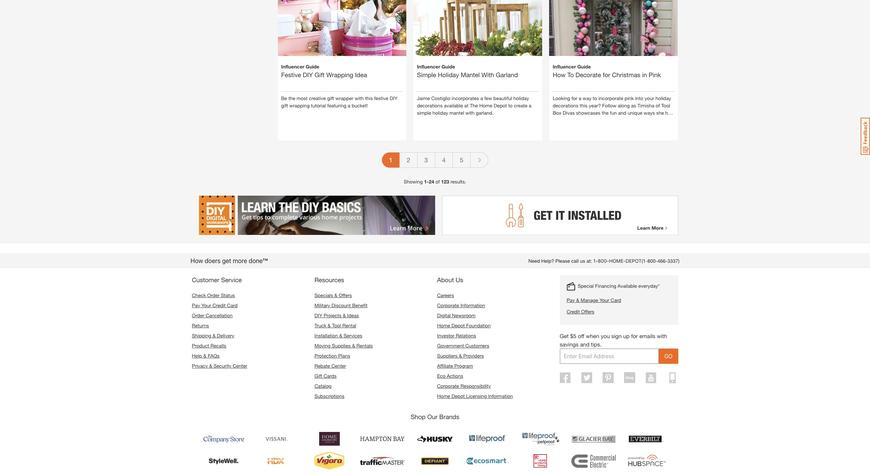 Task type: locate. For each thing, give the bounding box(es) containing it.
0 vertical spatial of
[[656, 103, 660, 109]]

home depot foundation link
[[437, 323, 491, 329]]

of up "she"
[[656, 103, 660, 109]]

1
[[389, 156, 393, 164]]

gift left wrapping on the top of the page
[[315, 71, 325, 79]]

gift cards link
[[315, 373, 337, 379]]

& up military discount benefit link
[[335, 292, 338, 298]]

2 link
[[400, 153, 417, 167]]

with inside be the most creative gift wrapper with this festive diy gift wrapping tutorial featuring a bucket!
[[355, 95, 364, 101]]

this down way
[[580, 103, 588, 109]]

a left way
[[579, 95, 582, 101]]

ways
[[644, 110, 655, 116]]

1 guide from the left
[[306, 64, 320, 70]]

rebate center link
[[315, 363, 346, 369]]

0 horizontal spatial guide
[[306, 64, 320, 70]]

0 vertical spatial corporate
[[437, 302, 459, 308]]

2 gift from the top
[[315, 373, 323, 379]]

tool up the has
[[662, 103, 671, 109]]

truck
[[315, 323, 327, 329]]

guide for holiday
[[442, 64, 456, 70]]

& for installation & services
[[340, 333, 343, 339]]

order up pay your credit card
[[207, 292, 220, 298]]

decorations
[[417, 103, 443, 109], [553, 103, 579, 109]]

offers down manage
[[582, 309, 595, 315]]

depot
[[494, 103, 507, 109], [452, 323, 465, 329], [452, 393, 465, 399]]

gift down be
[[281, 103, 288, 109]]

gift down rebate
[[315, 373, 323, 379]]

1 vertical spatial in
[[609, 117, 613, 123]]

with down the at
[[466, 110, 475, 116]]

1 horizontal spatial and
[[619, 110, 627, 116]]

1 horizontal spatial in
[[643, 71, 648, 79]]

in down "fun"
[[609, 117, 613, 123]]

&
[[335, 292, 338, 298], [577, 297, 580, 303], [343, 313, 346, 318], [328, 323, 331, 329], [213, 333, 216, 339], [340, 333, 343, 339], [352, 343, 355, 349], [204, 353, 207, 359], [459, 353, 462, 359], [209, 363, 212, 369]]

1 horizontal spatial guide
[[442, 64, 456, 70]]

0 horizontal spatial the
[[289, 95, 296, 101]]

2 800- from the left
[[648, 258, 658, 264]]

available
[[444, 103, 463, 109]]

to inside looking for a way to incorporate pink into your holiday decorations this year? follow along as timisha of tool box divas showcases the fun and unique ways she has decorated for the holiday in pink!
[[593, 95, 598, 101]]

1 vertical spatial gift
[[281, 103, 288, 109]]

husky image
[[413, 429, 458, 449]]

this up bucket!
[[365, 95, 373, 101]]

a right create
[[529, 103, 532, 109]]

& left ideas
[[343, 313, 346, 318]]

corporate information
[[437, 302, 486, 308]]

& down services
[[352, 343, 355, 349]]

pay down check at bottom
[[192, 302, 200, 308]]

sign
[[612, 333, 622, 339]]

home accents holiday image
[[519, 452, 563, 471]]

to inside jaime costiglio incorporates a few beautiful holiday decorations available at the home depot to create a simple holiday mantel with garland.
[[509, 103, 513, 109]]

2 horizontal spatial influencer
[[553, 64, 576, 70]]

depot down beautiful
[[494, 103, 507, 109]]

decorations inside looking for a way to incorporate pink into your holiday decorations this year? follow along as timisha of tool box divas showcases the fun and unique ways she has decorated for the holiday in pink!
[[553, 103, 579, 109]]

program
[[455, 363, 473, 369]]

diy up truck on the bottom of page
[[315, 313, 323, 318]]

looking
[[553, 95, 571, 101]]

box
[[553, 110, 562, 116]]

3 guide from the left
[[578, 64, 591, 70]]

0 vertical spatial offers
[[339, 292, 352, 298]]

to left create
[[509, 103, 513, 109]]

and down off
[[581, 341, 590, 348]]

commercial electric image
[[572, 452, 616, 471]]

1 horizontal spatial credit
[[567, 309, 580, 315]]

gift cards
[[315, 373, 337, 379]]

1 decorations from the left
[[417, 103, 443, 109]]

& down government customers link
[[459, 353, 462, 359]]

2 guide from the left
[[442, 64, 456, 70]]

0 horizontal spatial 800-
[[598, 258, 610, 264]]

the right be
[[289, 95, 296, 101]]

2 vertical spatial with
[[657, 333, 668, 339]]

depot inside jaime costiglio incorporates a few beautiful holiday decorations available at the home depot to create a simple holiday mantel with garland.
[[494, 103, 507, 109]]

& right truck on the bottom of page
[[328, 323, 331, 329]]

1- right showing in the left top of the page
[[424, 179, 429, 184]]

& right the help
[[204, 353, 207, 359]]

depot down corporate responsibility
[[452, 393, 465, 399]]

2 vertical spatial depot
[[452, 393, 465, 399]]

the down showcases
[[584, 117, 591, 123]]

1 horizontal spatial the
[[584, 117, 591, 123]]

catalog link
[[315, 383, 332, 389]]

with inside jaime costiglio incorporates a few beautiful holiday decorations available at the home depot to create a simple holiday mantel with garland.
[[466, 110, 475, 116]]

decorations inside jaime costiglio incorporates a few beautiful holiday decorations available at the home depot to create a simple holiday mantel with garland.
[[417, 103, 443, 109]]

0 vertical spatial tool
[[662, 103, 671, 109]]

2 vertical spatial diy
[[315, 313, 323, 318]]

rebate center
[[315, 363, 346, 369]]

home
[[480, 103, 493, 109], [437, 323, 451, 329], [437, 393, 451, 399]]

1 horizontal spatial gift
[[328, 95, 334, 101]]

1 vertical spatial depot
[[452, 323, 465, 329]]

0 vertical spatial this
[[365, 95, 373, 101]]

2 decorations from the left
[[553, 103, 579, 109]]

1 horizontal spatial diy
[[315, 313, 323, 318]]

how left the to
[[553, 71, 566, 79]]

0 horizontal spatial of
[[436, 179, 440, 184]]

eco
[[437, 373, 446, 379]]

0 vertical spatial with
[[355, 95, 364, 101]]

2 corporate from the top
[[437, 383, 459, 389]]

1 vertical spatial credit
[[567, 309, 580, 315]]

your down the financing
[[600, 297, 610, 303]]

in left pink
[[643, 71, 648, 79]]

0 vertical spatial the
[[289, 95, 296, 101]]

0 horizontal spatial pay
[[192, 302, 200, 308]]

diy right festive on the top of the page
[[303, 71, 313, 79]]

information up newsroom
[[461, 302, 486, 308]]

guide up decorate
[[578, 64, 591, 70]]

0 horizontal spatial how
[[191, 257, 203, 265]]

1- right at:
[[594, 258, 598, 264]]

to up year? at right top
[[593, 95, 598, 101]]

0 vertical spatial depot
[[494, 103, 507, 109]]

home down eco
[[437, 393, 451, 399]]

our
[[428, 413, 438, 421]]

how left doers
[[191, 257, 203, 265]]

for inside get $5 off when you sign up for emails with savings and tips.
[[632, 333, 638, 339]]

moving supplies & rentals link
[[315, 343, 373, 349]]

home depot on facebook image
[[560, 372, 571, 383]]

1 horizontal spatial pay
[[567, 297, 575, 303]]

this inside be the most creative gift wrapper with this festive diy gift wrapping tutorial featuring a bucket!
[[365, 95, 373, 101]]

1 vertical spatial how
[[191, 257, 203, 265]]

offers inside 'link'
[[582, 309, 595, 315]]

guide up holiday
[[442, 64, 456, 70]]

1 horizontal spatial center
[[332, 363, 346, 369]]

4
[[443, 156, 446, 164]]

protection plans
[[315, 353, 350, 359]]

garland
[[496, 71, 518, 79]]

corporate
[[437, 302, 459, 308], [437, 383, 459, 389]]

be the most creative gift wrapper with this festive diy gift wrapping tutorial featuring a bucket!
[[281, 95, 398, 109]]

0 vertical spatial credit
[[213, 302, 226, 308]]

1 vertical spatial information
[[489, 393, 513, 399]]

2 influencer from the left
[[417, 64, 441, 70]]

corporate down eco actions
[[437, 383, 459, 389]]

0 vertical spatial to
[[593, 95, 598, 101]]

for
[[603, 71, 611, 79], [572, 95, 578, 101], [577, 117, 583, 123], [632, 333, 638, 339]]

offers up discount
[[339, 292, 352, 298]]

influencer
[[281, 64, 305, 70], [417, 64, 441, 70], [553, 64, 576, 70]]

influencer up simple
[[417, 64, 441, 70]]

& for shipping & delivery
[[213, 333, 216, 339]]

0 vertical spatial how
[[553, 71, 566, 79]]

1 link
[[382, 153, 400, 167]]

800-
[[598, 258, 610, 264], [648, 258, 658, 264]]

credit down pay & manage your card
[[567, 309, 580, 315]]

card up credit offers 'link'
[[611, 297, 622, 303]]

a inside be the most creative gift wrapper with this festive diy gift wrapping tutorial featuring a bucket!
[[348, 103, 351, 109]]

1 vertical spatial this
[[580, 103, 588, 109]]

diy right festive
[[390, 95, 398, 101]]

in
[[643, 71, 648, 79], [609, 117, 613, 123]]

pay & manage your card link
[[567, 297, 660, 304]]

this inside looking for a way to incorporate pink into your holiday decorations this year? follow along as timisha of tool box divas showcases the fun and unique ways she has decorated for the holiday in pink!
[[580, 103, 588, 109]]

tool inside looking for a way to incorporate pink into your holiday decorations this year? follow along as timisha of tool box divas showcases the fun and unique ways she has decorated for the holiday in pink!
[[662, 103, 671, 109]]

diy inside be the most creative gift wrapper with this festive diy gift wrapping tutorial featuring a bucket!
[[390, 95, 398, 101]]

information
[[461, 302, 486, 308], [489, 393, 513, 399]]

diy projects & ideas
[[315, 313, 359, 318]]

beautiful
[[494, 95, 512, 101]]

diy
[[303, 71, 313, 79], [390, 95, 398, 101], [315, 313, 323, 318]]

card down status
[[227, 302, 238, 308]]

gift up featuring
[[328, 95, 334, 101]]

Enter Email Address text field
[[560, 349, 659, 364]]

rental
[[343, 323, 357, 329]]

military discount benefit
[[315, 302, 368, 308]]

when
[[586, 333, 600, 339]]

1 vertical spatial corporate
[[437, 383, 459, 389]]

0 horizontal spatial to
[[509, 103, 513, 109]]

truck & tool rental link
[[315, 323, 357, 329]]

0 vertical spatial 1-
[[424, 179, 429, 184]]

for right decorate
[[603, 71, 611, 79]]

your up order cancellation link
[[202, 302, 211, 308]]

us
[[581, 258, 586, 264]]

suppliers & providers
[[437, 353, 484, 359]]

1 vertical spatial offers
[[582, 309, 595, 315]]

0 vertical spatial in
[[643, 71, 648, 79]]

manage
[[581, 297, 599, 303]]

depot up investor relations
[[452, 323, 465, 329]]

with up bucket!
[[355, 95, 364, 101]]

0 vertical spatial diy
[[303, 71, 313, 79]]

1 horizontal spatial decorations
[[553, 103, 579, 109]]

product recalls
[[192, 343, 226, 349]]

0 horizontal spatial diy
[[303, 71, 313, 79]]

hubspace smart home image
[[624, 452, 669, 471]]

available
[[618, 283, 638, 289]]

privacy
[[192, 363, 208, 369]]

0 horizontal spatial order
[[192, 313, 204, 318]]

1 vertical spatial diy
[[390, 95, 398, 101]]

influencer inside 'influencer guide simple holiday mantel with garland'
[[417, 64, 441, 70]]

and down 'along'
[[619, 110, 627, 116]]

help & faqs link
[[192, 353, 220, 359]]

wrapping
[[327, 71, 354, 79]]

credit inside 'link'
[[567, 309, 580, 315]]

of right 24
[[436, 179, 440, 184]]

2 horizontal spatial diy
[[390, 95, 398, 101]]

the left "fun"
[[602, 110, 609, 116]]

go button
[[659, 349, 679, 364]]

0 vertical spatial information
[[461, 302, 486, 308]]

a down 'wrapper'
[[348, 103, 351, 109]]

check
[[192, 292, 206, 298]]

tool down diy projects & ideas link
[[332, 323, 341, 329]]

influencer up festive on the top of the page
[[281, 64, 305, 70]]

influencer inside the influencer guide how to decorate for christmas in pink
[[553, 64, 576, 70]]

1 horizontal spatial influencer
[[417, 64, 441, 70]]

0 horizontal spatial this
[[365, 95, 373, 101]]

1 horizontal spatial how
[[553, 71, 566, 79]]

0 horizontal spatial tool
[[332, 323, 341, 329]]

1 horizontal spatial offers
[[582, 309, 595, 315]]

the
[[470, 103, 478, 109]]

home depot mobile apps image
[[670, 372, 677, 383]]

0 horizontal spatial gift
[[281, 103, 288, 109]]

1 vertical spatial to
[[509, 103, 513, 109]]

0 horizontal spatial and
[[581, 341, 590, 348]]

order
[[207, 292, 220, 298], [192, 313, 204, 318]]

guide inside 'influencer guide simple holiday mantel with garland'
[[442, 64, 456, 70]]

& up 'recalls'
[[213, 333, 216, 339]]

pay for pay your credit card
[[192, 302, 200, 308]]

eco actions
[[437, 373, 464, 379]]

2
[[407, 156, 411, 164]]

0 horizontal spatial information
[[461, 302, 486, 308]]

0 horizontal spatial in
[[609, 117, 613, 123]]

credit up cancellation at the left of the page
[[213, 302, 226, 308]]

1 vertical spatial with
[[466, 110, 475, 116]]

1 corporate from the top
[[437, 302, 459, 308]]

home for home depot foundation
[[437, 323, 451, 329]]

showcases
[[577, 110, 601, 116]]

influencer inside influencer guide festive diy gift wrapping idea
[[281, 64, 305, 70]]

1 horizontal spatial with
[[466, 110, 475, 116]]

1 vertical spatial gift
[[315, 373, 323, 379]]

2 horizontal spatial with
[[657, 333, 668, 339]]

simple holiday mantel with garland image
[[414, 0, 543, 101]]

0 horizontal spatial influencer
[[281, 64, 305, 70]]

1 horizontal spatial order
[[207, 292, 220, 298]]

2 vertical spatial home
[[437, 393, 451, 399]]

investor
[[437, 333, 455, 339]]

home inside jaime costiglio incorporates a few beautiful holiday decorations available at the home depot to create a simple holiday mantel with garland.
[[480, 103, 493, 109]]

800- right depot on the right bottom
[[648, 258, 658, 264]]

0 horizontal spatial center
[[233, 363, 247, 369]]

corporate for corporate responsibility
[[437, 383, 459, 389]]

1 gift from the top
[[315, 71, 325, 79]]

for inside the influencer guide how to decorate for christmas in pink
[[603, 71, 611, 79]]

& up supplies
[[340, 333, 343, 339]]

1 horizontal spatial to
[[593, 95, 598, 101]]

1 horizontal spatial this
[[580, 103, 588, 109]]

influencer guide how to decorate for christmas in pink
[[553, 64, 661, 79]]

credit offers
[[567, 309, 595, 315]]

for left way
[[572, 95, 578, 101]]

1 horizontal spatial tool
[[662, 103, 671, 109]]

vigoro image
[[307, 452, 352, 471]]

decorations up 'divas' at the right top
[[553, 103, 579, 109]]

specials & offers link
[[315, 292, 352, 298]]

home up garland.
[[480, 103, 493, 109]]

influencer up the to
[[553, 64, 576, 70]]

2 vertical spatial the
[[584, 117, 591, 123]]

1-
[[424, 179, 429, 184], [594, 258, 598, 264]]

0 vertical spatial gift
[[315, 71, 325, 79]]

guide inside influencer guide festive diy gift wrapping idea
[[306, 64, 320, 70]]

guide up the creative on the top of the page
[[306, 64, 320, 70]]

corporate down careers
[[437, 302, 459, 308]]

pay up credit offers
[[567, 297, 575, 303]]

center right security
[[233, 363, 247, 369]]

privacy & security center
[[192, 363, 247, 369]]

information right licensing at the right bottom
[[489, 393, 513, 399]]

guide inside the influencer guide how to decorate for christmas in pink
[[578, 64, 591, 70]]

suppliers
[[437, 353, 458, 359]]

& down faqs
[[209, 363, 212, 369]]

1 horizontal spatial 1-
[[594, 258, 598, 264]]

0 horizontal spatial decorations
[[417, 103, 443, 109]]

1 vertical spatial home
[[437, 323, 451, 329]]

home-
[[610, 258, 626, 264]]

home down digital
[[437, 323, 451, 329]]

1 vertical spatial 1-
[[594, 258, 598, 264]]

0 horizontal spatial with
[[355, 95, 364, 101]]

decorations up simple
[[417, 103, 443, 109]]

order up 'returns'
[[192, 313, 204, 318]]

hampton bay image
[[360, 429, 405, 449]]

way
[[583, 95, 592, 101]]

center down plans
[[332, 363, 346, 369]]

catalog
[[315, 383, 332, 389]]

0 vertical spatial and
[[619, 110, 627, 116]]

the inside be the most creative gift wrapper with this festive diy gift wrapping tutorial featuring a bucket!
[[289, 95, 296, 101]]

1 vertical spatial and
[[581, 341, 590, 348]]

your
[[600, 297, 610, 303], [202, 302, 211, 308]]

home depot on youtube image
[[646, 372, 657, 383]]

shipping & delivery
[[192, 333, 234, 339]]

get your installation and home repair projects done right with the help of the home depot image
[[442, 196, 679, 235]]

status
[[221, 292, 235, 298]]

for right up
[[632, 333, 638, 339]]

subscriptions
[[315, 393, 345, 399]]

with right emails
[[657, 333, 668, 339]]

2 horizontal spatial the
[[602, 110, 609, 116]]

for down showcases
[[577, 117, 583, 123]]

pink
[[625, 95, 634, 101]]

0 horizontal spatial card
[[227, 302, 238, 308]]

1 horizontal spatial 800-
[[648, 258, 658, 264]]

& left manage
[[577, 297, 580, 303]]

& for privacy & security center
[[209, 363, 212, 369]]

tool
[[662, 103, 671, 109], [332, 323, 341, 329]]

lifeproof with petproof technology carpet image
[[519, 429, 563, 449]]

3 influencer from the left
[[553, 64, 576, 70]]

0 vertical spatial home
[[480, 103, 493, 109]]

2 horizontal spatial guide
[[578, 64, 591, 70]]

tutorial
[[311, 103, 326, 109]]

& for help & faqs
[[204, 353, 207, 359]]

1 influencer from the left
[[281, 64, 305, 70]]

trafficmaster image
[[360, 452, 405, 471]]

800- right at:
[[598, 258, 610, 264]]

at
[[465, 103, 469, 109]]

1 horizontal spatial of
[[656, 103, 660, 109]]

festive diy gift wrapping idea image
[[278, 0, 407, 101]]

digital newsroom
[[437, 313, 476, 318]]

moving supplies & rentals
[[315, 343, 373, 349]]

offers
[[339, 292, 352, 298], [582, 309, 595, 315]]

digital newsroom link
[[437, 313, 476, 318]]

of inside looking for a way to incorporate pink into your holiday decorations this year? follow along as timisha of tool box divas showcases the fun and unique ways she has decorated for the holiday in pink!
[[656, 103, 660, 109]]



Task type: vqa. For each thing, say whether or not it's contained in the screenshot.
CONSTRUCTION
no



Task type: describe. For each thing, give the bounding box(es) containing it.
credit offers link
[[567, 308, 660, 315]]

government customers link
[[437, 343, 490, 349]]

& for suppliers & providers
[[459, 353, 462, 359]]

affiliate program
[[437, 363, 473, 369]]

3
[[425, 156, 428, 164]]

0 horizontal spatial offers
[[339, 292, 352, 298]]

has
[[666, 110, 674, 116]]

with inside get $5 off when you sign up for emails with savings and tips.
[[657, 333, 668, 339]]

5
[[460, 156, 464, 164]]

cancellation
[[206, 313, 233, 318]]

actions
[[447, 373, 464, 379]]

projects
[[324, 313, 342, 318]]

1 horizontal spatial your
[[600, 297, 610, 303]]

pay your credit card link
[[192, 302, 238, 308]]

a left few
[[481, 95, 483, 101]]

1 800- from the left
[[598, 258, 610, 264]]

everbilt image
[[624, 429, 669, 449]]

showing 1-24 of 123 results.
[[404, 179, 467, 184]]

how inside the influencer guide how to decorate for christmas in pink
[[553, 71, 566, 79]]

pay for pay & manage your card
[[567, 297, 575, 303]]

she
[[657, 110, 665, 116]]

influencer for simple
[[417, 64, 441, 70]]

depot for foundation
[[452, 323, 465, 329]]

stylewell image
[[202, 452, 246, 471]]

24
[[429, 179, 435, 184]]

festive
[[281, 71, 301, 79]]

please
[[556, 258, 570, 264]]

along
[[618, 103, 630, 109]]

influencer for how
[[553, 64, 576, 70]]

looking for a way to incorporate pink into your holiday decorations this year? follow along as timisha of tool box divas showcases the fun and unique ways she has decorated for the holiday in pink!
[[553, 95, 674, 123]]

installation & services link
[[315, 333, 363, 339]]

shipping & delivery link
[[192, 333, 234, 339]]

showing
[[404, 179, 423, 184]]

military discount benefit link
[[315, 302, 368, 308]]

home for home depot licensing information
[[437, 393, 451, 399]]

product recalls link
[[192, 343, 226, 349]]

corporate for corporate information
[[437, 302, 459, 308]]

guide for to
[[578, 64, 591, 70]]

corporate responsibility link
[[437, 383, 491, 389]]

0 horizontal spatial your
[[202, 302, 211, 308]]

privacy & security center link
[[192, 363, 247, 369]]

most
[[297, 95, 308, 101]]

at:
[[587, 258, 593, 264]]

holiday down showcases
[[592, 117, 608, 123]]

1 vertical spatial order
[[192, 313, 204, 318]]

careers
[[437, 292, 454, 298]]

& for pay & manage your card
[[577, 297, 580, 303]]

home decorators collection image
[[307, 429, 352, 449]]

suppliers & providers link
[[437, 353, 484, 359]]

hdx image
[[255, 452, 299, 471]]

protection
[[315, 353, 337, 359]]

0 horizontal spatial credit
[[213, 302, 226, 308]]

returns
[[192, 323, 209, 329]]

holiday right your at the top of the page
[[656, 95, 672, 101]]

$5
[[571, 333, 577, 339]]

service
[[221, 276, 242, 284]]

faqs
[[208, 353, 220, 359]]

customer
[[192, 276, 220, 284]]

home depot on pinterest image
[[603, 372, 614, 383]]

to
[[568, 71, 574, 79]]

product
[[192, 343, 209, 349]]

licensing
[[467, 393, 487, 399]]

foundation
[[467, 323, 491, 329]]

holiday up create
[[514, 95, 529, 101]]

mantel
[[461, 71, 480, 79]]

newsroom
[[452, 313, 476, 318]]

incorporate
[[599, 95, 624, 101]]

idea
[[355, 71, 367, 79]]

0 vertical spatial gift
[[328, 95, 334, 101]]

incorporates
[[452, 95, 479, 101]]

home depot on twitter image
[[582, 372, 593, 383]]

everyday*
[[639, 283, 660, 289]]

1 horizontal spatial information
[[489, 393, 513, 399]]

glacier bay image
[[572, 429, 616, 449]]

0 vertical spatial order
[[207, 292, 220, 298]]

diy projects & ideas link
[[315, 313, 359, 318]]

creative
[[309, 95, 326, 101]]

shipping
[[192, 333, 211, 339]]

1 vertical spatial the
[[602, 110, 609, 116]]

timisha
[[638, 103, 655, 109]]

and inside get $5 off when you sign up for emails with savings and tips.
[[581, 341, 590, 348]]

specials & offers
[[315, 292, 352, 298]]

3 link
[[418, 153, 435, 167]]

vissani image
[[255, 429, 299, 449]]

home depot blog image
[[625, 372, 636, 383]]

get
[[222, 257, 231, 265]]

in inside the influencer guide how to decorate for christmas in pink
[[643, 71, 648, 79]]

diy inside influencer guide festive diy gift wrapping idea
[[303, 71, 313, 79]]

5 link
[[453, 153, 471, 167]]

divas
[[563, 110, 575, 116]]

the company store image
[[202, 429, 246, 449]]

tips.
[[592, 341, 602, 348]]

learn the basics with our digital workshops image
[[199, 196, 435, 235]]

gift inside influencer guide festive diy gift wrapping idea
[[315, 71, 325, 79]]

with
[[482, 71, 495, 79]]

depot for licensing
[[452, 393, 465, 399]]

year?
[[589, 103, 601, 109]]

ecosmart image
[[466, 452, 510, 471]]

unique
[[628, 110, 643, 116]]

help
[[192, 353, 202, 359]]

get
[[560, 333, 569, 339]]

benefit
[[352, 302, 368, 308]]

0 horizontal spatial 1-
[[424, 179, 429, 184]]

guide for diy
[[306, 64, 320, 70]]

special financing available everyday*
[[578, 283, 660, 289]]

influencer for festive
[[281, 64, 305, 70]]

how doers get more done™
[[191, 257, 268, 265]]

help & faqs
[[192, 353, 220, 359]]

1 center from the left
[[233, 363, 247, 369]]

truck & tool rental
[[315, 323, 357, 329]]

corporate responsibility
[[437, 383, 491, 389]]

corporate information link
[[437, 302, 486, 308]]

need
[[529, 258, 540, 264]]

& for specials & offers
[[335, 292, 338, 298]]

feedback link image
[[861, 117, 871, 155]]

christmas
[[613, 71, 641, 79]]

mantel
[[450, 110, 465, 116]]

decorated
[[553, 117, 575, 123]]

1 horizontal spatial card
[[611, 297, 622, 303]]

a inside looking for a way to incorporate pink into your holiday decorations this year? follow along as timisha of tool box divas showcases the fun and unique ways she has decorated for the holiday in pink!
[[579, 95, 582, 101]]

& for truck & tool rental
[[328, 323, 331, 329]]

garland.
[[476, 110, 494, 116]]

moving
[[315, 343, 331, 349]]

wrapping
[[290, 103, 310, 109]]

holiday
[[438, 71, 459, 79]]

and inside looking for a way to incorporate pink into your holiday decorations this year? follow along as timisha of tool box divas showcases the fun and unique ways she has decorated for the holiday in pink!
[[619, 110, 627, 116]]

4 link
[[436, 153, 453, 167]]

financing
[[596, 283, 617, 289]]

1 vertical spatial tool
[[332, 323, 341, 329]]

2 center from the left
[[332, 363, 346, 369]]

holiday down costiglio
[[433, 110, 449, 116]]

1 vertical spatial of
[[436, 179, 440, 184]]

lifeproof flooring image
[[466, 429, 510, 449]]

help?
[[542, 258, 555, 264]]

defiant image
[[413, 452, 458, 471]]

doers
[[205, 257, 221, 265]]

in inside looking for a way to incorporate pink into your holiday decorations this year? follow along as timisha of tool box divas showcases the fun and unique ways she has decorated for the holiday in pink!
[[609, 117, 613, 123]]

influencer guide festive diy gift wrapping idea
[[281, 64, 367, 79]]



